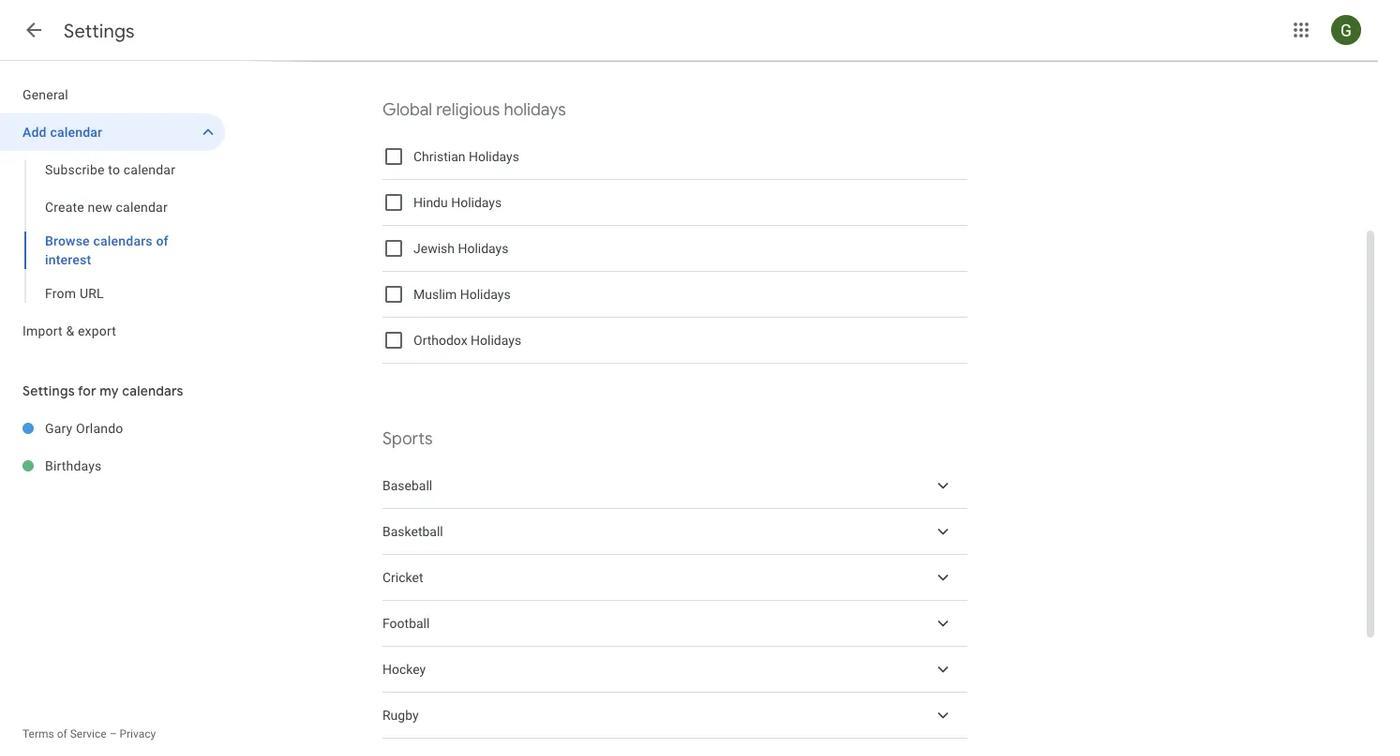 Task type: describe. For each thing, give the bounding box(es) containing it.
holidays
[[504, 99, 566, 120]]

global
[[382, 99, 432, 120]]

browse calendars of interest
[[45, 233, 168, 267]]

religious
[[436, 99, 500, 120]]

christian holidays
[[413, 149, 519, 164]]

birthdays
[[45, 458, 102, 473]]

basketball
[[382, 524, 443, 539]]

&
[[66, 323, 74, 338]]

export
[[78, 323, 116, 338]]

settings heading
[[64, 19, 135, 43]]

jewish
[[413, 241, 455, 256]]

general
[[22, 87, 68, 102]]

calendar inside tree item
[[50, 124, 102, 140]]

import
[[22, 323, 63, 338]]

settings for settings
[[64, 19, 135, 43]]

subscribe to calendar
[[45, 162, 175, 177]]

hindu holidays
[[413, 195, 502, 210]]

hockey
[[382, 662, 426, 677]]

terms
[[22, 727, 54, 741]]

birthdays tree item
[[0, 447, 225, 485]]

gary
[[45, 420, 73, 436]]

–
[[109, 727, 117, 741]]

add
[[22, 124, 47, 140]]

1 vertical spatial of
[[57, 727, 67, 741]]

create new calendar
[[45, 199, 168, 215]]

group containing subscribe to calendar
[[0, 151, 225, 312]]

of inside browse calendars of interest
[[156, 233, 168, 248]]

import & export
[[22, 323, 116, 338]]

orlando
[[76, 420, 123, 436]]

holidays for christian holidays
[[469, 149, 519, 164]]

rugby tree item
[[382, 693, 967, 739]]

add calendar
[[22, 124, 102, 140]]

terms of service – privacy
[[22, 727, 156, 741]]

football
[[382, 616, 430, 631]]

calendars inside browse calendars of interest
[[93, 233, 153, 248]]

global religious holidays
[[382, 99, 566, 120]]

hockey tree item
[[382, 647, 967, 693]]

sports
[[382, 428, 433, 449]]

my
[[100, 382, 119, 399]]

jewish holidays
[[413, 241, 509, 256]]

privacy link
[[120, 727, 156, 741]]

settings for my calendars
[[22, 382, 183, 399]]

cricket
[[382, 570, 423, 585]]

orthodox holidays
[[413, 333, 521, 348]]

baseball
[[382, 478, 432, 493]]



Task type: locate. For each thing, give the bounding box(es) containing it.
from url
[[45, 285, 104, 301]]

holidays for jewish holidays
[[458, 241, 509, 256]]

2 vertical spatial calendar
[[116, 199, 168, 215]]

birthdays link
[[45, 447, 225, 485]]

holidays up orthodox holidays
[[460, 287, 511, 302]]

holidays for orthodox holidays
[[471, 333, 521, 348]]

holidays down the global religious holidays
[[469, 149, 519, 164]]

service
[[70, 727, 107, 741]]

settings
[[64, 19, 135, 43], [22, 382, 75, 399]]

calendar up subscribe
[[50, 124, 102, 140]]

gary orlando tree item
[[0, 410, 225, 447]]

1 horizontal spatial of
[[156, 233, 168, 248]]

baseball tree item
[[382, 463, 967, 509]]

subscribe
[[45, 162, 105, 177]]

0 vertical spatial of
[[156, 233, 168, 248]]

christian
[[413, 149, 465, 164]]

0 vertical spatial settings
[[64, 19, 135, 43]]

calendar for create new calendar
[[116, 199, 168, 215]]

settings left the for
[[22, 382, 75, 399]]

basketball tree item
[[382, 509, 967, 555]]

settings for my calendars tree
[[0, 410, 225, 485]]

holidays right the 'orthodox'
[[471, 333, 521, 348]]

holidays for muslim holidays
[[460, 287, 511, 302]]

privacy
[[120, 727, 156, 741]]

group
[[0, 151, 225, 312]]

tree containing general
[[0, 76, 225, 350]]

muslim
[[413, 287, 457, 302]]

calendar
[[50, 124, 102, 140], [124, 162, 175, 177], [116, 199, 168, 215]]

interest
[[45, 252, 91, 267]]

orthodox
[[413, 333, 467, 348]]

calendar right to
[[124, 162, 175, 177]]

holidays for hindu holidays
[[451, 195, 502, 210]]

of right terms
[[57, 727, 67, 741]]

to
[[108, 162, 120, 177]]

calendars
[[93, 233, 153, 248], [122, 382, 183, 399]]

1 vertical spatial calendars
[[122, 382, 183, 399]]

holidays right jewish
[[458, 241, 509, 256]]

url
[[80, 285, 104, 301]]

settings for settings for my calendars
[[22, 382, 75, 399]]

hindu
[[413, 195, 448, 210]]

for
[[78, 382, 96, 399]]

go back image
[[22, 19, 45, 41]]

of down create new calendar
[[156, 233, 168, 248]]

1 vertical spatial settings
[[22, 382, 75, 399]]

0 vertical spatial calendars
[[93, 233, 153, 248]]

browse
[[45, 233, 90, 248]]

terms of service link
[[22, 727, 107, 741]]

calendar for subscribe to calendar
[[124, 162, 175, 177]]

0 horizontal spatial of
[[57, 727, 67, 741]]

rugby
[[382, 708, 419, 723]]

gary orlando
[[45, 420, 123, 436]]

muslim holidays
[[413, 287, 511, 302]]

from
[[45, 285, 76, 301]]

football tree item
[[382, 601, 967, 647]]

calendars right my
[[122, 382, 183, 399]]

new
[[88, 199, 112, 215]]

calendars down create new calendar
[[93, 233, 153, 248]]

settings right go back icon
[[64, 19, 135, 43]]

1 vertical spatial calendar
[[124, 162, 175, 177]]

0 vertical spatial calendar
[[50, 124, 102, 140]]

holidays right hindu
[[451, 195, 502, 210]]

holidays
[[469, 149, 519, 164], [451, 195, 502, 210], [458, 241, 509, 256], [460, 287, 511, 302], [471, 333, 521, 348]]

cricket tree item
[[382, 555, 967, 601]]

of
[[156, 233, 168, 248], [57, 727, 67, 741]]

calendar right new
[[116, 199, 168, 215]]

tree
[[0, 76, 225, 350]]

create
[[45, 199, 84, 215]]

add calendar tree item
[[0, 113, 225, 151]]



Task type: vqa. For each thing, say whether or not it's contained in the screenshot.
Christian
yes



